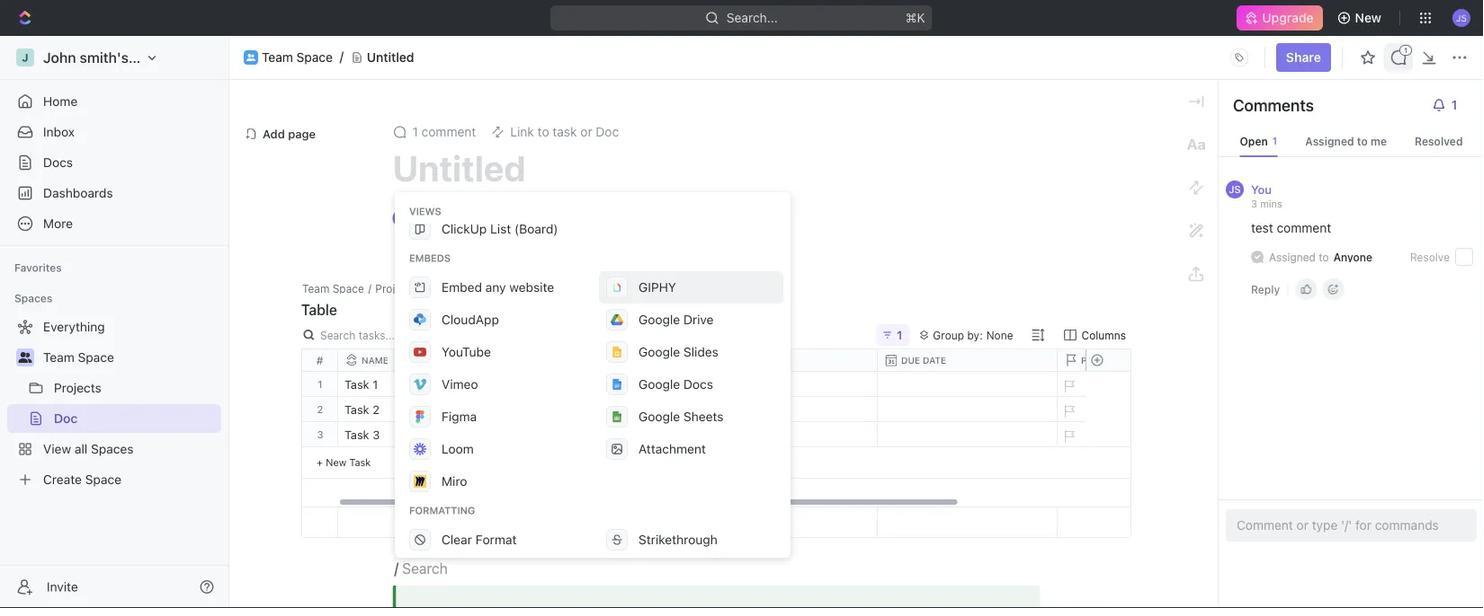 Task type: describe. For each thing, give the bounding box(es) containing it.
task down task 3
[[349, 457, 371, 469]]

invite
[[47, 580, 78, 595]]

strikethrough
[[639, 533, 717, 548]]

dashboards
[[43, 186, 113, 201]]

⌘k
[[906, 10, 925, 25]]

team space for user group icon
[[262, 50, 333, 65]]

clickup for clickup list (list)
[[639, 189, 684, 204]]

team for user group icon
[[262, 50, 293, 65]]

miro
[[442, 474, 467, 489]]

embed any website
[[442, 280, 554, 295]]

assigned for assigned to
[[1269, 251, 1316, 264]]

google slides
[[639, 345, 718, 360]]

last updated: today at 4:34 pm
[[454, 211, 645, 226]]

to do
[[709, 405, 740, 417]]

last
[[454, 211, 479, 226]]

sheets
[[683, 410, 724, 424]]

task for task 3
[[344, 429, 369, 442]]

(board)
[[514, 222, 558, 237]]

row group containing 1 2 3
[[302, 372, 338, 479]]

clear format
[[442, 533, 517, 548]]

team for user group image
[[43, 350, 74, 365]]

attachment
[[639, 442, 706, 457]]

1 inside press space to select this row. row
[[373, 378, 378, 392]]

1 for 1 comment
[[412, 125, 418, 139]]

press space to select this row. row containing task 2
[[338, 398, 1237, 425]]

you
[[1251, 183, 1272, 196]]

search tasks...
[[320, 329, 395, 342]]

resolved
[[1415, 135, 1463, 147]]

add page
[[263, 127, 316, 141]]

search...
[[727, 10, 778, 25]]

3 for you 3 mins
[[1251, 198, 1257, 210]]

1 2 3
[[317, 379, 323, 441]]

js
[[1229, 184, 1241, 196]]

cloudapp
[[442, 313, 499, 327]]

1 for 1 2 3
[[318, 379, 323, 390]]

list for (table)
[[490, 189, 511, 204]]

task for task 1
[[344, 378, 369, 392]]

dashboards link
[[7, 179, 221, 208]]

youtube
[[442, 345, 491, 360]]

space for user group image
[[78, 350, 114, 365]]

tasks...
[[359, 329, 395, 342]]

test comment
[[1251, 221, 1331, 236]]

to for assigned to
[[1319, 251, 1329, 264]]

2 for 1 2 3
[[317, 404, 323, 415]]

press space to select this row. row containing 2
[[302, 398, 338, 423]]

favorites button
[[7, 257, 69, 279]]

project
[[428, 282, 465, 295]]

in progress
[[709, 380, 776, 392]]

task 3
[[344, 429, 380, 442]]

1 vertical spatial untitled
[[393, 147, 526, 189]]

projects
[[375, 282, 417, 295]]

2 horizontal spatial /
[[421, 282, 424, 295]]

assigned for assigned to me
[[1305, 135, 1354, 147]]

clickup list (board)
[[442, 222, 558, 237]]

comment for test comment
[[1277, 221, 1331, 236]]

google for google drive
[[639, 313, 680, 327]]

favorites
[[14, 262, 62, 274]]

set priority element for task 1
[[1055, 373, 1082, 400]]

sidebar navigation
[[0, 36, 229, 609]]

0 horizontal spatial /
[[368, 282, 371, 295]]

clickup for clickup list (board)
[[442, 222, 487, 237]]

inbox link
[[7, 118, 221, 147]]

space for user group icon
[[296, 50, 333, 65]]

assigned to
[[1269, 251, 1329, 264]]

drive
[[683, 313, 714, 327]]

clickup list (list)
[[639, 189, 742, 204]]

task 2
[[344, 403, 380, 417]]

team space for user group image
[[43, 350, 114, 365]]

spaces
[[14, 292, 52, 305]]

space inside team space / projects / project 2 table
[[333, 282, 364, 295]]

figma
[[442, 410, 477, 424]]

clickup for clickup list (table)
[[442, 189, 487, 204]]

set priority image for task 2
[[1055, 398, 1082, 425]]

progress
[[722, 380, 776, 392]]

#
[[316, 354, 323, 367]]

me
[[1371, 135, 1387, 147]]

set priority image for task 3
[[1055, 424, 1082, 451]]

giphy
[[639, 280, 676, 295]]



Task type: vqa. For each thing, say whether or not it's contained in the screenshot.
2 in the 1 2 3
yes



Task type: locate. For each thing, give the bounding box(es) containing it.
task down the task 2
[[344, 429, 369, 442]]

at
[[580, 211, 591, 226]]

2 vertical spatial team
[[43, 350, 74, 365]]

2 vertical spatial to
[[709, 405, 723, 417]]

set priority element for task 3
[[1055, 424, 1082, 451]]

Search tasks... text field
[[320, 323, 469, 348]]

press space to select this row. row
[[302, 372, 338, 398], [338, 372, 1237, 400], [302, 398, 338, 423], [338, 398, 1237, 425], [302, 423, 338, 448], [338, 423, 1237, 451], [338, 508, 1237, 539]]

0 horizontal spatial team
[[43, 350, 74, 365]]

1 vertical spatial docs
[[683, 377, 713, 392]]

list for (board)
[[490, 222, 511, 237]]

format
[[475, 533, 517, 548]]

resolve
[[1410, 251, 1450, 264]]

assigned down test comment
[[1269, 251, 1316, 264]]

pm
[[626, 211, 645, 226]]

to for assigned to me
[[1357, 135, 1368, 147]]

task up the task 2
[[344, 378, 369, 392]]

team space / projects / project 2 table
[[301, 282, 475, 319]]

untitled
[[367, 50, 414, 65], [393, 147, 526, 189]]

inbox
[[43, 125, 75, 139]]

grid containing task 1
[[302, 350, 1237, 539]]

comments
[[1233, 95, 1314, 115]]

clickup up last
[[442, 189, 487, 204]]

2 set priority element from the top
[[1055, 398, 1082, 425]]

clickup
[[442, 189, 487, 204], [639, 189, 684, 204], [442, 222, 487, 237]]

team inside sidebar navigation
[[43, 350, 74, 365]]

any
[[485, 280, 506, 295]]

upgrade link
[[1237, 5, 1323, 31]]

add
[[263, 127, 285, 141]]

1 inside 1 2 3
[[318, 379, 323, 390]]

google for google slides
[[639, 345, 680, 360]]

home link
[[7, 87, 221, 116]]

1 up views
[[412, 125, 418, 139]]

loom
[[442, 442, 474, 457]]

2 inside 1 2 3
[[317, 404, 323, 415]]

3 set priority element from the top
[[1055, 424, 1082, 451]]

new inside button
[[1355, 10, 1381, 25]]

2 inside team space / projects / project 2 table
[[468, 282, 475, 295]]

press space to select this row. row containing task 3
[[338, 423, 1237, 451]]

set priority image
[[1055, 398, 1082, 425], [1055, 424, 1082, 451]]

0 vertical spatial new
[[1355, 10, 1381, 25]]

3 inside press space to select this row. row
[[373, 429, 380, 442]]

team space link for user group image
[[43, 344, 218, 372]]

(table)
[[514, 189, 555, 204]]

google for google sheets
[[639, 410, 680, 424]]

1 comment
[[412, 125, 476, 139]]

0 horizontal spatial comment
[[421, 125, 476, 139]]

slides
[[683, 345, 718, 360]]

comment up assigned to
[[1277, 221, 1331, 236]]

new task
[[326, 457, 371, 469]]

4 google from the top
[[639, 410, 680, 424]]

google down google slides
[[639, 377, 680, 392]]

set priority element
[[1055, 373, 1082, 400], [1055, 398, 1082, 425], [1055, 424, 1082, 451]]

0 vertical spatial untitled
[[367, 50, 414, 65]]

0 vertical spatial team
[[262, 50, 293, 65]]

2 left the task 2
[[317, 404, 323, 415]]

space right user group image
[[78, 350, 114, 365]]

test
[[1251, 221, 1273, 236]]

3 inside you 3 mins
[[1251, 198, 1257, 210]]

home
[[43, 94, 78, 109]]

views
[[409, 206, 441, 218]]

list for (list)
[[687, 189, 708, 204]]

2 up task 3
[[373, 403, 380, 417]]

team inside team space / projects / project 2 table
[[302, 282, 329, 295]]

google drive
[[639, 313, 714, 327]]

website
[[509, 280, 554, 295]]

1 horizontal spatial team space
[[262, 50, 333, 65]]

task 1
[[344, 378, 378, 392]]

docs inside "docs" link
[[43, 155, 73, 170]]

1 horizontal spatial team space link
[[262, 50, 333, 65]]

1 horizontal spatial comment
[[1277, 221, 1331, 236]]

new for new task
[[326, 457, 347, 469]]

google docs
[[639, 377, 713, 392]]

team
[[262, 50, 293, 65], [302, 282, 329, 295], [43, 350, 74, 365]]

1 down # at the left
[[318, 379, 323, 390]]

0 horizontal spatial 1
[[318, 379, 323, 390]]

team up the table at left
[[302, 282, 329, 295]]

assigned to me
[[1305, 135, 1387, 147]]

docs link
[[7, 148, 221, 177]]

new down task 3
[[326, 457, 347, 469]]

docs down inbox
[[43, 155, 73, 170]]

2 horizontal spatial team
[[302, 282, 329, 295]]

2 set priority image from the top
[[1055, 424, 1082, 451]]

new for new
[[1355, 10, 1381, 25]]

1 google from the top
[[639, 313, 680, 327]]

3 google from the top
[[639, 377, 680, 392]]

space inside sidebar navigation
[[78, 350, 114, 365]]

3 for task 3
[[373, 429, 380, 442]]

do
[[725, 405, 740, 417]]

/
[[368, 282, 371, 295], [421, 282, 424, 295], [394, 561, 399, 578]]

embed
[[442, 280, 482, 295]]

1 up the task 2
[[373, 378, 378, 392]]

page
[[288, 127, 316, 141]]

0 vertical spatial to
[[1357, 135, 1368, 147]]

list left the (list)
[[687, 189, 708, 204]]

1 vertical spatial team space
[[43, 350, 114, 365]]

reply
[[1251, 283, 1280, 296]]

1
[[412, 125, 418, 139], [373, 378, 378, 392], [318, 379, 323, 390]]

0 horizontal spatial new
[[326, 457, 347, 469]]

clickup up pm
[[639, 189, 684, 204]]

(list)
[[711, 189, 742, 204]]

3
[[1251, 198, 1257, 210], [373, 429, 380, 442], [317, 429, 323, 441]]

0 vertical spatial comment
[[421, 125, 476, 139]]

you 3 mins
[[1251, 183, 1282, 210]]

in progress cell
[[698, 372, 878, 397]]

grid
[[302, 350, 1237, 539]]

0 horizontal spatial docs
[[43, 155, 73, 170]]

team space link for user group icon
[[262, 50, 333, 65]]

to
[[1357, 135, 1368, 147], [1319, 251, 1329, 264], [709, 405, 723, 417]]

3 left task 3
[[317, 429, 323, 441]]

assigned
[[1305, 135, 1354, 147], [1269, 251, 1316, 264]]

user group image
[[246, 54, 255, 61]]

space right user group icon
[[296, 50, 333, 65]]

user group image
[[18, 353, 32, 363]]

1 horizontal spatial docs
[[683, 377, 713, 392]]

task for task 2
[[344, 403, 369, 417]]

formatting
[[409, 505, 475, 517]]

team space right user group image
[[43, 350, 114, 365]]

1 vertical spatial comment
[[1277, 221, 1331, 236]]

4:34
[[594, 211, 623, 226]]

to left me
[[1357, 135, 1368, 147]]

row group
[[302, 372, 338, 479], [338, 372, 1237, 507], [1085, 372, 1130, 479], [1085, 508, 1130, 538]]

google for google docs
[[639, 377, 680, 392]]

vimeo
[[442, 377, 478, 392]]

to do cell
[[698, 398, 878, 422]]

new
[[1355, 10, 1381, 25], [326, 457, 347, 469]]

team space inside sidebar navigation
[[43, 350, 114, 365]]

2 vertical spatial space
[[78, 350, 114, 365]]

3 down the task 2
[[373, 429, 380, 442]]

1 horizontal spatial to
[[1319, 251, 1329, 264]]

0 vertical spatial docs
[[43, 155, 73, 170]]

0 horizontal spatial 3
[[317, 429, 323, 441]]

row
[[338, 350, 1237, 372]]

row group containing task 1
[[338, 372, 1237, 507]]

set priority element for task 2
[[1055, 398, 1082, 425]]

google up the attachment on the bottom left
[[639, 410, 680, 424]]

1 horizontal spatial team
[[262, 50, 293, 65]]

space
[[296, 50, 333, 65], [333, 282, 364, 295], [78, 350, 114, 365]]

clickup up embeds
[[442, 222, 487, 237]]

1 horizontal spatial 3
[[373, 429, 380, 442]]

task down task 1
[[344, 403, 369, 417]]

google down giphy
[[639, 313, 680, 327]]

embeds
[[409, 253, 451, 264]]

team space
[[262, 50, 333, 65], [43, 350, 114, 365]]

google sheets
[[639, 410, 724, 424]]

assigned left me
[[1305, 135, 1354, 147]]

1 horizontal spatial new
[[1355, 10, 1381, 25]]

2 horizontal spatial 3
[[1251, 198, 1257, 210]]

list up updated:
[[490, 189, 511, 204]]

1 vertical spatial to
[[1319, 251, 1329, 264]]

1 set priority image from the top
[[1055, 398, 1082, 425]]

3 down you
[[1251, 198, 1257, 210]]

2 google from the top
[[639, 345, 680, 360]]

new right the upgrade in the top of the page
[[1355, 10, 1381, 25]]

new button
[[1330, 4, 1392, 32]]

set priority image
[[1055, 373, 1082, 400]]

space up the table at left
[[333, 282, 364, 295]]

1 set priority element from the top
[[1055, 373, 1082, 400]]

mins
[[1260, 198, 1282, 210]]

to inside cell
[[709, 405, 723, 417]]

2 for task 2
[[373, 403, 380, 417]]

press space to select this row. row containing 3
[[302, 423, 338, 448]]

0 vertical spatial space
[[296, 50, 333, 65]]

1 vertical spatial team space link
[[43, 344, 218, 372]]

docs down slides
[[683, 377, 713, 392]]

upgrade
[[1262, 10, 1314, 25]]

google
[[639, 313, 680, 327], [639, 345, 680, 360], [639, 377, 680, 392], [639, 410, 680, 424]]

comment
[[421, 125, 476, 139], [1277, 221, 1331, 236]]

comment for 1 comment
[[421, 125, 476, 139]]

0 horizontal spatial team space link
[[43, 344, 218, 372]]

1 vertical spatial space
[[333, 282, 364, 295]]

clear
[[442, 533, 472, 548]]

press space to select this row. row containing task 1
[[338, 372, 1237, 400]]

2 inside press space to select this row. row
[[373, 403, 380, 417]]

comment up 'clickup list (table)'
[[421, 125, 476, 139]]

team space right user group icon
[[262, 50, 333, 65]]

1 horizontal spatial 1
[[373, 378, 378, 392]]

google up google docs
[[639, 345, 680, 360]]

to left do on the bottom left of page
[[709, 405, 723, 417]]

to down test comment
[[1319, 251, 1329, 264]]

task
[[344, 378, 369, 392], [344, 403, 369, 417], [344, 429, 369, 442], [349, 457, 371, 469]]

0 horizontal spatial to
[[709, 405, 723, 417]]

team space link
[[262, 50, 333, 65], [43, 344, 218, 372]]

today
[[541, 211, 576, 226]]

clickup list (table)
[[442, 189, 555, 204]]

team right user group image
[[43, 350, 74, 365]]

1 vertical spatial new
[[326, 457, 347, 469]]

2 horizontal spatial 1
[[412, 125, 418, 139]]

share
[[1286, 50, 1321, 65]]

2 horizontal spatial to
[[1357, 135, 1368, 147]]

1 horizontal spatial 2
[[373, 403, 380, 417]]

cell
[[518, 372, 698, 397], [878, 372, 1058, 397], [518, 398, 698, 422], [878, 398, 1058, 422], [518, 423, 698, 447], [698, 423, 878, 447], [878, 423, 1058, 447]]

2
[[468, 282, 475, 295], [373, 403, 380, 417], [317, 404, 323, 415]]

table
[[301, 302, 337, 319]]

list
[[490, 189, 511, 204], [687, 189, 708, 204], [490, 222, 511, 237]]

search
[[320, 329, 356, 342]]

updated:
[[482, 211, 536, 226]]

0 vertical spatial team space link
[[262, 50, 333, 65]]

0 horizontal spatial team space
[[43, 350, 114, 365]]

2 left any
[[468, 282, 475, 295]]

1 vertical spatial team
[[302, 282, 329, 295]]

0 vertical spatial assigned
[[1305, 135, 1354, 147]]

1 vertical spatial assigned
[[1269, 251, 1316, 264]]

open
[[1240, 135, 1268, 147]]

0 vertical spatial team space
[[262, 50, 333, 65]]

docs
[[43, 155, 73, 170], [683, 377, 713, 392]]

2 horizontal spatial 2
[[468, 282, 475, 295]]

press space to select this row. row containing 1
[[302, 372, 338, 398]]

team right user group icon
[[262, 50, 293, 65]]

in
[[709, 380, 719, 392]]

0 horizontal spatial 2
[[317, 404, 323, 415]]

list down 'clickup list (table)'
[[490, 222, 511, 237]]

1 horizontal spatial /
[[394, 561, 399, 578]]



